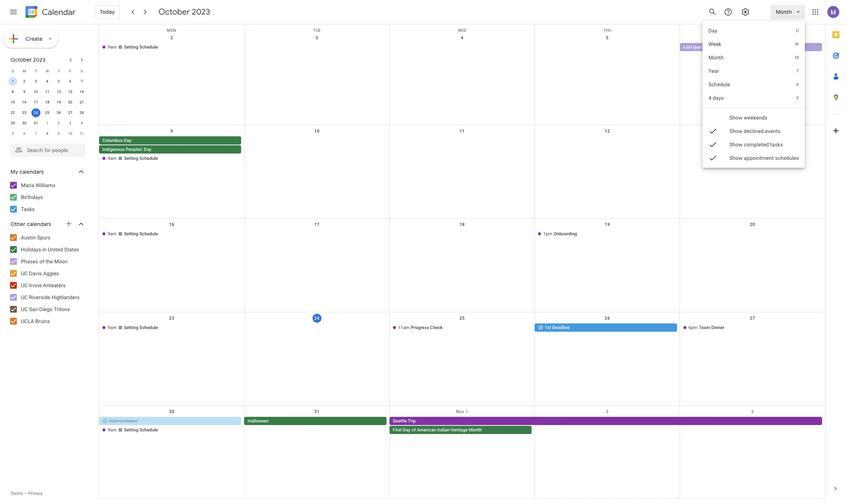 Task type: describe. For each thing, give the bounding box(es) containing it.
show appointment schedules
[[729, 155, 799, 161]]

today button
[[95, 3, 120, 21]]

nov 1
[[456, 409, 468, 415]]

12 inside grid
[[605, 129, 610, 134]]

x
[[796, 95, 799, 101]]

1pm onboarding
[[543, 232, 577, 237]]

0 vertical spatial october 2023
[[158, 7, 210, 17]]

2 horizontal spatial 10
[[314, 129, 320, 134]]

19 inside october 2023 grid
[[57, 100, 61, 104]]

4 up 11 element
[[46, 79, 48, 83]]

november 2 element
[[54, 119, 63, 128]]

irvine
[[29, 283, 42, 289]]

23 inside "element"
[[22, 111, 26, 115]]

1 inside november 1 "element"
[[46, 121, 48, 125]]

november 4 element
[[77, 119, 86, 128]]

30 inside row group
[[22, 121, 26, 125]]

week
[[709, 41, 721, 47]]

7 inside november 7 element
[[35, 132, 37, 136]]

indigenous peoples' day button
[[99, 146, 241, 154]]

check for show completed tasks
[[709, 140, 717, 149]]

tritons
[[54, 307, 70, 313]]

1 horizontal spatial 7
[[81, 79, 83, 83]]

holidays
[[21, 247, 41, 253]]

11am
[[398, 325, 410, 330]]

0 horizontal spatial 9
[[23, 90, 25, 94]]

10 for november 10 element
[[68, 132, 72, 136]]

15
[[11, 100, 15, 104]]

team
[[699, 325, 710, 330]]

18 inside october 2023 grid
[[45, 100, 49, 104]]

show for show declined events
[[729, 128, 743, 134]]

trip
[[408, 419, 416, 424]]

row containing 22
[[7, 108, 88, 118]]

28
[[80, 111, 84, 115]]

today
[[100, 9, 115, 15]]

maria
[[21, 182, 34, 188]]

2 down mon
[[170, 35, 173, 40]]

main drawer image
[[9, 7, 18, 16]]

31 element
[[31, 119, 40, 128]]

2 horizontal spatial 9
[[170, 129, 173, 134]]

16 inside row group
[[22, 100, 26, 104]]

30 element
[[20, 119, 29, 128]]

riverside
[[29, 295, 50, 301]]

dinner
[[712, 325, 725, 330]]

menu containing check
[[703, 21, 805, 168]]

calendar
[[42, 7, 75, 17]]

1 vertical spatial october 2023
[[10, 56, 45, 63]]

month inside dropdown button
[[776, 9, 792, 15]]

privacy
[[28, 491, 43, 497]]

22 element
[[8, 108, 17, 117]]

2 s from the left
[[81, 69, 83, 73]]

weekends
[[744, 115, 768, 121]]

columbus
[[102, 138, 123, 143]]

24 inside grid
[[314, 316, 320, 321]]

16 inside grid
[[169, 222, 174, 228]]

phases
[[21, 259, 38, 265]]

phases of the moon
[[21, 259, 68, 265]]

terms
[[10, 491, 23, 497]]

calendar heading
[[40, 7, 75, 17]]

14
[[80, 90, 84, 94]]

indigenous
[[102, 147, 125, 152]]

21
[[80, 100, 84, 104]]

tue
[[313, 28, 321, 33]]

san
[[29, 307, 38, 313]]

add other calendars image
[[65, 220, 73, 228]]

october 2023 grid
[[7, 66, 88, 139]]

uc irvine anteaters
[[21, 283, 66, 289]]

halloween
[[248, 419, 269, 424]]

austin
[[21, 235, 36, 241]]

row containing 1
[[7, 76, 88, 87]]

w inside october 2023 grid
[[46, 69, 49, 73]]

row containing 30
[[99, 406, 825, 500]]

row containing 29
[[7, 118, 88, 129]]

check
[[430, 325, 443, 330]]

seattle trip first day of american indian heritage month
[[393, 419, 482, 433]]

uc san diego tritons
[[21, 307, 70, 313]]

14 element
[[77, 88, 86, 96]]

thu
[[603, 28, 612, 33]]

terms – privacy
[[10, 491, 43, 497]]

show declined events
[[729, 128, 781, 134]]

13 element
[[66, 88, 75, 96]]

4 days menu item
[[703, 91, 805, 105]]

10 element
[[31, 88, 40, 96]]

birthdays
[[21, 194, 43, 200]]

setting schedule for 23
[[124, 325, 158, 330]]

5 setting schedule from the top
[[124, 428, 158, 433]]

moon
[[54, 259, 68, 265]]

last quarter 6:48am button
[[680, 43, 822, 51]]

other calendars
[[10, 221, 51, 228]]

1 check checkbox item from the top
[[703, 125, 805, 138]]

column header inside 'row'
[[680, 24, 825, 32]]

w inside week menu item
[[795, 42, 799, 47]]

12 element
[[54, 88, 63, 96]]

12 inside row group
[[57, 90, 61, 94]]

november 7 element
[[31, 129, 40, 138]]

my
[[10, 169, 18, 175]]

row containing mon
[[99, 24, 825, 33]]

1 t from the left
[[35, 69, 37, 73]]

uc davis aggies
[[21, 271, 59, 277]]

november 5 element
[[8, 129, 17, 138]]

1 vertical spatial 20
[[750, 222, 755, 228]]

6pm
[[689, 325, 698, 330]]

day up peoples'
[[124, 138, 131, 143]]

states
[[64, 247, 79, 253]]

0 horizontal spatial 2023
[[33, 56, 45, 63]]

d
[[796, 28, 799, 33]]

26 element
[[54, 108, 63, 117]]

4 days
[[709, 95, 724, 101]]

last quarter 6:48am
[[683, 45, 724, 50]]

anteaters
[[43, 283, 66, 289]]

other calendars button
[[1, 218, 93, 230]]

row containing 23
[[99, 312, 825, 406]]

ucla
[[21, 319, 34, 325]]

0 vertical spatial 6
[[69, 79, 71, 83]]

seattle trip button
[[390, 417, 822, 425]]

1 horizontal spatial 5
[[58, 79, 60, 83]]

row containing 15
[[7, 97, 88, 108]]

day right peoples'
[[144, 147, 151, 152]]

1 horizontal spatial 2023
[[192, 7, 210, 17]]

show weekends
[[729, 115, 768, 121]]

row containing 2
[[99, 32, 825, 125]]

in
[[42, 247, 47, 253]]

29 element
[[8, 119, 17, 128]]

4 down 28 element
[[81, 121, 83, 125]]

onboarding
[[554, 232, 577, 237]]

23 inside grid
[[169, 316, 174, 321]]

williams
[[36, 182, 55, 188]]

create
[[25, 36, 43, 42]]

halloween button
[[244, 417, 387, 425]]

day inside "menu item"
[[709, 28, 717, 34]]

the
[[46, 259, 53, 265]]

seattle
[[393, 419, 407, 424]]

day inside seattle trip first day of american indian heritage month
[[403, 428, 411, 433]]

november 11 element
[[77, 129, 86, 138]]

progress
[[411, 325, 429, 330]]

11 inside grid
[[460, 129, 465, 134]]

november 8 element
[[43, 129, 52, 138]]

Search for people text field
[[15, 144, 81, 157]]

show weekends checkbox item
[[703, 90, 805, 146]]

2 9am from the top
[[108, 156, 117, 161]]

uc for uc davis aggies
[[21, 271, 28, 277]]

–
[[24, 491, 27, 497]]

1 horizontal spatial 19
[[605, 222, 610, 228]]

1 vertical spatial 18
[[460, 222, 465, 228]]

appointment
[[744, 155, 774, 161]]

row containing 16
[[99, 219, 825, 312]]

23 element
[[20, 108, 29, 117]]

2 horizontal spatial 5
[[606, 35, 609, 40]]

heritage
[[451, 428, 468, 433]]

cell containing columbus day
[[99, 137, 244, 163]]

check for show declined events
[[709, 127, 717, 136]]

highlanders
[[52, 295, 80, 301]]

cell containing seattle trip
[[390, 417, 825, 435]]

setting for 23
[[124, 325, 138, 330]]

row containing 8
[[7, 87, 88, 97]]

tasks
[[770, 142, 783, 148]]

calendars for my calendars
[[19, 169, 44, 175]]

quarter
[[693, 45, 708, 50]]

tasks
[[21, 206, 35, 212]]

uc riverside highlanders
[[21, 295, 80, 301]]

setting for 16
[[124, 232, 138, 237]]

1st deadline button
[[535, 324, 677, 332]]

columbus day indigenous peoples' day
[[102, 138, 151, 152]]

y
[[796, 68, 799, 74]]

submit report
[[109, 419, 138, 424]]

peoples'
[[126, 147, 143, 152]]

m for s
[[23, 69, 26, 73]]

10 for 10 element
[[34, 90, 38, 94]]

my calendars list
[[1, 179, 93, 215]]

my calendars
[[10, 169, 44, 175]]

days
[[713, 95, 724, 101]]

other
[[10, 221, 25, 228]]

1 vertical spatial 25
[[460, 316, 465, 321]]

wed
[[458, 28, 467, 33]]



Task type: locate. For each thing, give the bounding box(es) containing it.
1st deadline
[[545, 325, 570, 330]]

spurs
[[37, 235, 50, 241]]

schedules
[[775, 155, 799, 161]]

1 vertical spatial 23
[[169, 316, 174, 321]]

31 inside row group
[[34, 121, 38, 125]]

2 setting schedule from the top
[[124, 156, 158, 161]]

24 inside the 24, today element
[[34, 111, 38, 115]]

5 inside "element"
[[12, 132, 14, 136]]

17 element
[[31, 98, 40, 107]]

events
[[765, 128, 781, 134]]

1 cell
[[7, 76, 19, 87]]

1 horizontal spatial 27
[[750, 316, 755, 321]]

13
[[68, 90, 72, 94], [750, 129, 755, 134]]

16 element
[[20, 98, 29, 107]]

0 vertical spatial 16
[[22, 100, 26, 104]]

setting schedule for 16
[[124, 232, 158, 237]]

m for month
[[795, 55, 799, 60]]

0 vertical spatial 23
[[22, 111, 26, 115]]

october down create 'popup button'
[[10, 56, 32, 63]]

year
[[709, 68, 719, 74]]

31 inside grid
[[314, 409, 320, 415]]

3 show from the top
[[729, 142, 743, 148]]

t left f
[[58, 69, 60, 73]]

2 show from the top
[[729, 128, 743, 134]]

9am for 23
[[108, 325, 117, 330]]

submit report button
[[99, 417, 241, 425]]

0 horizontal spatial 13
[[68, 90, 72, 94]]

m inside menu item
[[795, 55, 799, 60]]

4 show from the top
[[729, 155, 743, 161]]

1 right nov on the bottom right of the page
[[466, 409, 468, 415]]

other calendars list
[[1, 232, 93, 328]]

s right f
[[81, 69, 83, 73]]

1 horizontal spatial october 2023
[[158, 7, 210, 17]]

0 vertical spatial of
[[39, 259, 44, 265]]

25 element
[[43, 108, 52, 117]]

2 down 26 element
[[58, 121, 60, 125]]

november 3 element
[[66, 119, 75, 128]]

w down d
[[795, 42, 799, 47]]

1 horizontal spatial 23
[[169, 316, 174, 321]]

1 down 25 element at the top left
[[46, 121, 48, 125]]

2 right 1 cell
[[23, 79, 25, 83]]

of inside 'other calendars' list
[[39, 259, 44, 265]]

menu
[[703, 21, 805, 168]]

30 down 23 "element"
[[22, 121, 26, 125]]

0 horizontal spatial 19
[[57, 100, 61, 104]]

declined
[[744, 128, 764, 134]]

1 horizontal spatial 9
[[58, 132, 60, 136]]

0 horizontal spatial w
[[46, 69, 49, 73]]

7 down 31 element
[[35, 132, 37, 136]]

0 vertical spatial month
[[776, 9, 792, 15]]

3 setting schedule from the top
[[124, 232, 158, 237]]

0 vertical spatial 7
[[81, 79, 83, 83]]

0 vertical spatial check
[[709, 127, 717, 136]]

30 up submit report button
[[169, 409, 174, 415]]

calendars for other calendars
[[27, 221, 51, 228]]

ucla bruins
[[21, 319, 50, 325]]

6:48am
[[709, 45, 724, 50]]

mon
[[167, 28, 176, 33]]

schedule menu item
[[703, 78, 805, 91]]

1 horizontal spatial 24
[[314, 316, 320, 321]]

aggies
[[43, 271, 59, 277]]

0 horizontal spatial m
[[23, 69, 26, 73]]

1 horizontal spatial 18
[[460, 222, 465, 228]]

show for show completed tasks
[[729, 142, 743, 148]]

27
[[68, 111, 72, 115], [750, 316, 755, 321]]

american
[[417, 428, 436, 433]]

27 inside 27 element
[[68, 111, 72, 115]]

show left weekends
[[729, 115, 743, 121]]

2023
[[192, 7, 210, 17], [33, 56, 45, 63]]

setting
[[124, 45, 138, 50], [124, 156, 138, 161], [124, 232, 138, 237], [124, 325, 138, 330], [124, 428, 138, 433]]

1 vertical spatial 12
[[605, 129, 610, 134]]

11 for november 11 element
[[80, 132, 84, 136]]

month button
[[771, 3, 805, 21]]

20 inside grid
[[68, 100, 72, 104]]

9am for 2
[[108, 45, 117, 50]]

cell containing submit report
[[99, 417, 244, 435]]

16
[[22, 100, 26, 104], [169, 222, 174, 228]]

check checkbox item
[[703, 125, 805, 138], [703, 138, 805, 151], [703, 151, 805, 165]]

1 horizontal spatial w
[[795, 42, 799, 47]]

day up week
[[709, 28, 717, 34]]

schedule inside menu item
[[709, 82, 730, 88]]

0 horizontal spatial 20
[[68, 100, 72, 104]]

calendars inside other calendars dropdown button
[[27, 221, 51, 228]]

0 horizontal spatial 7
[[35, 132, 37, 136]]

1 setting schedule from the top
[[124, 45, 158, 50]]

november 6 element
[[20, 129, 29, 138]]

9am for 16
[[108, 232, 117, 237]]

t
[[35, 69, 37, 73], [58, 69, 60, 73]]

21 element
[[77, 98, 86, 107]]

calendar element
[[24, 4, 75, 21]]

day menu item
[[703, 24, 805, 37]]

11 for 11 element
[[45, 90, 49, 94]]

uc for uc riverside highlanders
[[21, 295, 28, 301]]

row containing 9
[[99, 125, 825, 219]]

8 down 1 cell
[[12, 90, 14, 94]]

0 horizontal spatial 11
[[45, 90, 49, 94]]

1pm
[[543, 232, 552, 237]]

uc for uc san diego tritons
[[21, 307, 28, 313]]

0 horizontal spatial of
[[39, 259, 44, 265]]

t up 10 element
[[35, 69, 37, 73]]

2 horizontal spatial 1
[[466, 409, 468, 415]]

tab list
[[826, 24, 846, 479]]

1 inside 1 cell
[[12, 79, 14, 83]]

1 horizontal spatial 25
[[460, 316, 465, 321]]

1st
[[545, 325, 551, 330]]

19
[[57, 100, 61, 104], [605, 222, 610, 228]]

4 uc from the top
[[21, 307, 28, 313]]

9
[[23, 90, 25, 94], [170, 129, 173, 134], [58, 132, 60, 136]]

1 vertical spatial 27
[[750, 316, 755, 321]]

show for show weekends
[[729, 115, 743, 121]]

23
[[22, 111, 26, 115], [169, 316, 174, 321]]

f
[[69, 69, 71, 73]]

setting for 2
[[124, 45, 138, 50]]

calendars up "maria"
[[19, 169, 44, 175]]

m
[[795, 55, 799, 60], [23, 69, 26, 73]]

20 element
[[66, 98, 75, 107]]

2 setting from the top
[[124, 156, 138, 161]]

deadline
[[552, 325, 570, 330]]

of
[[39, 259, 44, 265], [412, 428, 416, 433]]

0 horizontal spatial 5
[[12, 132, 14, 136]]

row group
[[7, 76, 88, 139]]

1 vertical spatial 16
[[169, 222, 174, 228]]

month up day "menu item" on the top of the page
[[776, 9, 792, 15]]

1 horizontal spatial 8
[[46, 132, 48, 136]]

0 vertical spatial 18
[[45, 100, 49, 104]]

1 vertical spatial 1
[[46, 121, 48, 125]]

setting schedule for 2
[[124, 45, 158, 50]]

first day of american indian heritage month button
[[390, 426, 532, 434]]

1 horizontal spatial month
[[709, 55, 724, 61]]

0 vertical spatial 8
[[12, 90, 14, 94]]

first
[[393, 428, 402, 433]]

month down 6:48am
[[709, 55, 724, 61]]

17 inside grid
[[314, 222, 320, 228]]

october
[[158, 7, 190, 17], [10, 56, 32, 63]]

2 check from the top
[[709, 140, 717, 149]]

2 up "seattle trip" button
[[606, 409, 609, 415]]

5 9am from the top
[[108, 428, 117, 433]]

31 down the 24, today element
[[34, 121, 38, 125]]

1 vertical spatial check
[[709, 140, 717, 149]]

5
[[606, 35, 609, 40], [58, 79, 60, 83], [12, 132, 14, 136]]

1 9am from the top
[[108, 45, 117, 50]]

0 horizontal spatial 17
[[34, 100, 38, 104]]

0 vertical spatial 31
[[34, 121, 38, 125]]

uc left riverside
[[21, 295, 28, 301]]

8 inside november 8 element
[[46, 132, 48, 136]]

1 horizontal spatial 13
[[750, 129, 755, 134]]

0 vertical spatial 13
[[68, 90, 72, 94]]

october up mon
[[158, 7, 190, 17]]

uc left davis
[[21, 271, 28, 277]]

of down trip
[[412, 428, 416, 433]]

9 down november 2 element at the top left of page
[[58, 132, 60, 136]]

1 horizontal spatial 30
[[169, 409, 174, 415]]

1 horizontal spatial t
[[58, 69, 60, 73]]

2 t from the left
[[58, 69, 60, 73]]

9 up 'columbus day' button
[[170, 129, 173, 134]]

0 vertical spatial 20
[[68, 100, 72, 104]]

2 horizontal spatial 11
[[460, 129, 465, 134]]

create button
[[3, 30, 58, 48]]

7 up the 14
[[81, 79, 83, 83]]

6 inside "element"
[[23, 132, 25, 136]]

m up y
[[795, 55, 799, 60]]

1 horizontal spatial 16
[[169, 222, 174, 228]]

1 horizontal spatial 10
[[68, 132, 72, 136]]

bruins
[[35, 319, 50, 325]]

1 vertical spatial october
[[10, 56, 32, 63]]

indian
[[437, 428, 450, 433]]

row containing s
[[7, 66, 88, 76]]

october 2023
[[158, 7, 210, 17], [10, 56, 45, 63]]

month inside menu item
[[709, 55, 724, 61]]

0 horizontal spatial t
[[35, 69, 37, 73]]

0 vertical spatial 30
[[22, 121, 26, 125]]

11
[[45, 90, 49, 94], [460, 129, 465, 134], [80, 132, 84, 136]]

column header
[[680, 24, 825, 32]]

1 vertical spatial 13
[[750, 129, 755, 134]]

13 up '20' element
[[68, 90, 72, 94]]

30 inside grid
[[169, 409, 174, 415]]

settings menu image
[[741, 7, 750, 16]]

15 element
[[8, 98, 17, 107]]

0 horizontal spatial 16
[[22, 100, 26, 104]]

28 element
[[77, 108, 86, 117]]

day
[[709, 28, 717, 34], [124, 138, 131, 143], [144, 147, 151, 152], [403, 428, 411, 433]]

1 vertical spatial 31
[[314, 409, 320, 415]]

check for show appointment schedules
[[709, 154, 717, 163]]

24
[[34, 111, 38, 115], [314, 316, 320, 321]]

0 horizontal spatial october
[[10, 56, 32, 63]]

5 setting from the top
[[124, 428, 138, 433]]

12
[[57, 90, 61, 94], [605, 129, 610, 134]]

0 vertical spatial 17
[[34, 100, 38, 104]]

month inside seattle trip first day of american indian heritage month
[[469, 428, 482, 433]]

4 down wed
[[461, 35, 464, 40]]

1 horizontal spatial s
[[81, 69, 83, 73]]

0 horizontal spatial 1
[[12, 79, 14, 83]]

9am
[[108, 45, 117, 50], [108, 156, 117, 161], [108, 232, 117, 237], [108, 325, 117, 330], [108, 428, 117, 433]]

october 2023 up mon
[[158, 7, 210, 17]]

4 inside grid
[[461, 35, 464, 40]]

s up 1 cell
[[12, 69, 14, 73]]

row
[[99, 24, 825, 33], [99, 32, 825, 125], [7, 66, 88, 76], [7, 76, 88, 87], [7, 87, 88, 97], [7, 97, 88, 108], [7, 108, 88, 118], [7, 118, 88, 129], [99, 125, 825, 219], [7, 129, 88, 139], [99, 219, 825, 312], [99, 312, 825, 406], [99, 406, 825, 500]]

check checkbox item down weekends
[[703, 125, 805, 138]]

1 vertical spatial calendars
[[27, 221, 51, 228]]

4 left days at top right
[[709, 95, 711, 101]]

check checkbox item down show completed tasks
[[703, 151, 805, 165]]

1 vertical spatial m
[[23, 69, 26, 73]]

31 up halloween button
[[314, 409, 320, 415]]

1 uc from the top
[[21, 271, 28, 277]]

m up 16 element
[[23, 69, 26, 73]]

show completed tasks
[[729, 142, 783, 148]]

show left declined
[[729, 128, 743, 134]]

17
[[34, 100, 38, 104], [314, 222, 320, 228]]

0 vertical spatial 5
[[606, 35, 609, 40]]

0 vertical spatial 25
[[45, 111, 49, 115]]

0 horizontal spatial 26
[[57, 111, 61, 115]]

13 up show completed tasks
[[750, 129, 755, 134]]

holidays in united states
[[21, 247, 79, 253]]

0 horizontal spatial 24
[[34, 111, 38, 115]]

0 vertical spatial 27
[[68, 111, 72, 115]]

18 element
[[43, 98, 52, 107]]

austin spurs
[[21, 235, 50, 241]]

0 horizontal spatial 25
[[45, 111, 49, 115]]

week menu item
[[703, 37, 805, 51]]

october 2023 down create 'popup button'
[[10, 56, 45, 63]]

0 vertical spatial 1
[[12, 79, 14, 83]]

9 up 16 element
[[23, 90, 25, 94]]

1 setting from the top
[[124, 45, 138, 50]]

grid containing 2
[[99, 24, 825, 500]]

11am progress check
[[398, 325, 443, 330]]

3 setting from the top
[[124, 232, 138, 237]]

show left appointment
[[729, 155, 743, 161]]

27 element
[[66, 108, 75, 117]]

november 10 element
[[66, 129, 75, 138]]

1 vertical spatial 6
[[23, 132, 25, 136]]

calendars
[[19, 169, 44, 175], [27, 221, 51, 228]]

1 horizontal spatial m
[[795, 55, 799, 60]]

29
[[11, 121, 15, 125]]

3 uc from the top
[[21, 295, 28, 301]]

1 vertical spatial of
[[412, 428, 416, 433]]

maria williams
[[21, 182, 55, 188]]

5 down 29 element
[[12, 132, 14, 136]]

0 vertical spatial 24
[[34, 111, 38, 115]]

5 down thu
[[606, 35, 609, 40]]

uc left irvine
[[21, 283, 28, 289]]

0 horizontal spatial 18
[[45, 100, 49, 104]]

m inside october 2023 grid
[[23, 69, 26, 73]]

8 down november 1 "element"
[[46, 132, 48, 136]]

1 horizontal spatial october
[[158, 7, 190, 17]]

2 check checkbox item from the top
[[703, 138, 805, 151]]

19 element
[[54, 98, 63, 107]]

1 up 15
[[12, 79, 14, 83]]

0 horizontal spatial 31
[[34, 121, 38, 125]]

diego
[[39, 307, 53, 313]]

1 vertical spatial 7
[[35, 132, 37, 136]]

26 up the 1st deadline button
[[605, 316, 610, 321]]

uc for uc irvine anteaters
[[21, 283, 28, 289]]

0 horizontal spatial october 2023
[[10, 56, 45, 63]]

uc left san
[[21, 307, 28, 313]]

year menu item
[[703, 64, 805, 78]]

27 inside grid
[[750, 316, 755, 321]]

4 setting schedule from the top
[[124, 325, 158, 330]]

3 check from the top
[[709, 154, 717, 163]]

november 9 element
[[54, 129, 63, 138]]

26 inside row group
[[57, 111, 61, 115]]

4 inside menu item
[[709, 95, 711, 101]]

3
[[316, 35, 318, 40], [35, 79, 37, 83], [69, 121, 71, 125], [751, 409, 754, 415]]

13 inside october 2023 grid
[[68, 90, 72, 94]]

4 setting from the top
[[124, 325, 138, 330]]

17 inside row group
[[34, 100, 38, 104]]

calendars up the austin spurs at the top left of page
[[27, 221, 51, 228]]

grid
[[99, 24, 825, 500]]

0 horizontal spatial 10
[[34, 90, 38, 94]]

a
[[796, 82, 799, 87]]

show inside checkbox item
[[729, 115, 743, 121]]

1 s from the left
[[12, 69, 14, 73]]

of left the
[[39, 259, 44, 265]]

w up 11 element
[[46, 69, 49, 73]]

0 horizontal spatial 8
[[12, 90, 14, 94]]

4 9am from the top
[[108, 325, 117, 330]]

11 element
[[43, 88, 52, 96]]

november 1 element
[[43, 119, 52, 128]]

26
[[57, 111, 61, 115], [605, 316, 610, 321]]

26 inside grid
[[605, 316, 610, 321]]

7
[[81, 79, 83, 83], [35, 132, 37, 136]]

2
[[170, 35, 173, 40], [23, 79, 25, 83], [58, 121, 60, 125], [606, 409, 609, 415]]

1 vertical spatial 2023
[[33, 56, 45, 63]]

0 vertical spatial m
[[795, 55, 799, 60]]

1 horizontal spatial of
[[412, 428, 416, 433]]

6 down f
[[69, 79, 71, 83]]

show
[[729, 115, 743, 121], [729, 128, 743, 134], [729, 142, 743, 148], [729, 155, 743, 161]]

check checkbox item down declined
[[703, 138, 805, 151]]

show for show appointment schedules
[[729, 155, 743, 161]]

month right "heritage"
[[469, 428, 482, 433]]

1 horizontal spatial 31
[[314, 409, 320, 415]]

30
[[22, 121, 26, 125], [169, 409, 174, 415]]

2 uc from the top
[[21, 283, 28, 289]]

25
[[45, 111, 49, 115], [460, 316, 465, 321]]

6pm team dinner
[[689, 325, 725, 330]]

None search field
[[0, 141, 93, 157]]

row containing 5
[[7, 129, 88, 139]]

1 vertical spatial 24
[[314, 316, 320, 321]]

1 horizontal spatial 17
[[314, 222, 320, 228]]

26 down 19 element
[[57, 111, 61, 115]]

1 horizontal spatial 12
[[605, 129, 610, 134]]

24, today element
[[31, 108, 40, 117]]

0 vertical spatial october
[[158, 7, 190, 17]]

1 check from the top
[[709, 127, 717, 136]]

6 down 30 element
[[23, 132, 25, 136]]

0 horizontal spatial s
[[12, 69, 14, 73]]

of inside seattle trip first day of american indian heritage month
[[412, 428, 416, 433]]

3 9am from the top
[[108, 232, 117, 237]]

5 up 12 element
[[58, 79, 60, 83]]

25 inside october 2023 grid
[[45, 111, 49, 115]]

report
[[124, 419, 138, 424]]

1 vertical spatial 17
[[314, 222, 320, 228]]

0 horizontal spatial 30
[[22, 121, 26, 125]]

3 check checkbox item from the top
[[703, 151, 805, 165]]

1 horizontal spatial 1
[[46, 121, 48, 125]]

day right first
[[403, 428, 411, 433]]

0 horizontal spatial 6
[[23, 132, 25, 136]]

month menu item
[[703, 51, 805, 64]]

2 vertical spatial 5
[[12, 132, 14, 136]]

2 horizontal spatial month
[[776, 9, 792, 15]]

1 show from the top
[[729, 115, 743, 121]]

calendars inside my calendars dropdown button
[[19, 169, 44, 175]]

row group containing 1
[[7, 76, 88, 139]]

cell
[[244, 43, 390, 52], [390, 43, 535, 52], [535, 43, 680, 52], [99, 137, 244, 163], [244, 137, 390, 163], [390, 137, 535, 163], [535, 137, 680, 163], [680, 137, 825, 163], [244, 230, 390, 239], [390, 230, 535, 239], [244, 324, 390, 333], [99, 417, 244, 435], [390, 417, 825, 435], [535, 417, 680, 435], [680, 417, 825, 435]]

24 cell
[[30, 108, 42, 118]]

show left completed
[[729, 142, 743, 148]]



Task type: vqa. For each thing, say whether or not it's contained in the screenshot.
3 element
no



